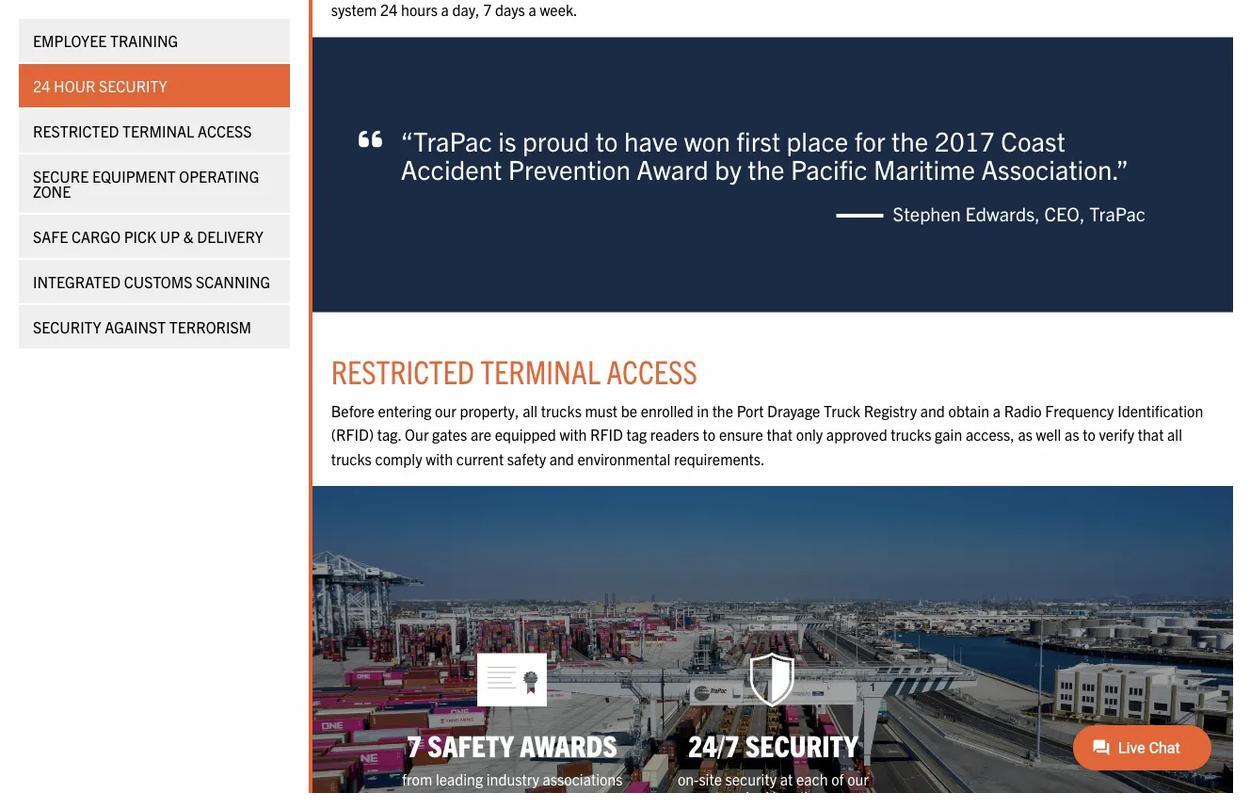 Task type: vqa. For each thing, say whether or not it's contained in the screenshot.
1st that from the left
yes



Task type: describe. For each thing, give the bounding box(es) containing it.
edwards,
[[966, 201, 1041, 225]]

is
[[499, 123, 517, 156]]

award
[[637, 152, 709, 185]]

coast
[[1002, 123, 1066, 156]]

terrorism
[[169, 317, 252, 336]]

zone
[[33, 182, 71, 201]]

identification
[[1118, 401, 1204, 420]]

integrated customs scanning
[[33, 272, 271, 291]]

leading
[[436, 769, 483, 788]]

are
[[471, 425, 492, 444]]

stephen edwards, ceo, trapac
[[893, 201, 1146, 225]]

7 safety awards from leading industry associations
[[402, 726, 623, 788]]

cargo
[[72, 227, 121, 246]]

stephen
[[893, 201, 962, 225]]

entering
[[378, 401, 432, 420]]

1 horizontal spatial to
[[703, 425, 716, 444]]

first
[[737, 123, 781, 156]]

readers
[[651, 425, 700, 444]]

pacific
[[791, 152, 868, 185]]

1 that from the left
[[767, 425, 793, 444]]

tag
[[627, 425, 647, 444]]

proud
[[523, 123, 590, 156]]

0 vertical spatial access
[[198, 122, 252, 140]]

0 horizontal spatial restricted terminal access
[[33, 122, 252, 140]]

solid image
[[359, 126, 382, 152]]

in
[[697, 401, 709, 420]]

2 vertical spatial trucks
[[331, 449, 372, 468]]

approved
[[827, 425, 888, 444]]

comply
[[375, 449, 423, 468]]

0 vertical spatial restricted
[[33, 122, 119, 140]]

delivery
[[197, 227, 264, 246]]

property,
[[460, 401, 519, 420]]

our inside before entering our property, all trucks must be enrolled in the port drayage truck registry and obtain a radio frequency identification (rfid) tag. our gates are equipped with rfid tag readers to ensure that only approved trucks gain access, as well as to verify that all trucks comply with current safety and environmental requirements.
[[435, 401, 457, 420]]

equipped
[[495, 425, 557, 444]]

1 horizontal spatial terminal
[[481, 350, 601, 390]]

maritime
[[874, 152, 976, 185]]

have
[[624, 123, 678, 156]]

to inside "trapac is proud to have won first place for the 2017 coast accident prevention award by the pacific maritime association."
[[596, 123, 618, 156]]

port
[[737, 401, 764, 420]]

safety
[[428, 726, 514, 763]]

employee training link
[[19, 19, 290, 62]]

24/7
[[689, 726, 740, 763]]

operating
[[179, 167, 259, 186]]

only
[[797, 425, 823, 444]]

on-
[[678, 769, 699, 788]]

rfid
[[591, 425, 623, 444]]

1 horizontal spatial restricted
[[331, 350, 475, 390]]

our inside 24/7 security on-site security at each of our terminal locations
[[848, 769, 869, 788]]

registry
[[864, 401, 917, 420]]

won
[[684, 123, 731, 156]]

enrolled
[[641, 401, 694, 420]]

1 horizontal spatial the
[[748, 152, 785, 185]]

current
[[457, 449, 504, 468]]

trapac
[[1090, 201, 1146, 225]]

place
[[787, 123, 849, 156]]

24 hour security link
[[19, 64, 290, 107]]

radio
[[1005, 401, 1042, 420]]

1 horizontal spatial all
[[1168, 425, 1183, 444]]

environmental
[[578, 449, 671, 468]]

training
[[110, 31, 178, 50]]

2 as from the left
[[1065, 425, 1080, 444]]

secure
[[33, 167, 89, 186]]

security against terrorism link
[[19, 305, 290, 349]]

our
[[405, 425, 429, 444]]

7
[[407, 726, 422, 763]]

1 horizontal spatial access
[[607, 350, 698, 390]]

site
[[699, 769, 722, 788]]

2017
[[935, 123, 996, 156]]

employee
[[33, 31, 107, 50]]

before entering our property, all trucks must be enrolled in the port drayage truck registry and obtain a radio frequency identification (rfid) tag. our gates are equipped with rfid tag readers to ensure that only approved trucks gain access, as well as to verify that all trucks comply with current safety and environmental requirements.
[[331, 401, 1204, 468]]

prevention
[[508, 152, 631, 185]]

must
[[585, 401, 618, 420]]

1 horizontal spatial with
[[560, 425, 587, 444]]

security against terrorism
[[33, 317, 252, 336]]



Task type: locate. For each thing, give the bounding box(es) containing it.
by
[[715, 152, 742, 185]]

tag.
[[378, 425, 402, 444]]

ceo,
[[1045, 201, 1086, 225]]

obtain
[[949, 401, 990, 420]]

0 horizontal spatial as
[[1019, 425, 1033, 444]]

2 horizontal spatial trucks
[[891, 425, 932, 444]]

locations
[[773, 787, 832, 793]]

the right for
[[892, 123, 929, 156]]

ensure
[[720, 425, 764, 444]]

trucks left "must"
[[541, 401, 582, 420]]

that down identification
[[1139, 425, 1165, 444]]

with
[[560, 425, 587, 444], [426, 449, 453, 468]]

restricted down the hour
[[33, 122, 119, 140]]

0 horizontal spatial terminal
[[123, 122, 194, 140]]

safe cargo pick up & delivery link
[[19, 215, 290, 258]]

0 vertical spatial our
[[435, 401, 457, 420]]

equipment
[[92, 167, 176, 186]]

secure equipment operating zone
[[33, 167, 259, 201]]

association."
[[982, 152, 1129, 185]]

security
[[726, 769, 777, 788]]

and up gain
[[921, 401, 946, 420]]

terminal up property,
[[481, 350, 601, 390]]

0 vertical spatial restricted terminal access
[[33, 122, 252, 140]]

0 horizontal spatial access
[[198, 122, 252, 140]]

accident
[[401, 152, 502, 185]]

our
[[435, 401, 457, 420], [848, 769, 869, 788]]

1 horizontal spatial our
[[848, 769, 869, 788]]

terminal inside restricted terminal access link
[[123, 122, 194, 140]]

"trapac
[[401, 123, 492, 156]]

to down in
[[703, 425, 716, 444]]

all up equipped
[[523, 401, 538, 420]]

our right of on the right bottom of page
[[848, 769, 869, 788]]

customs
[[124, 272, 193, 291]]

against
[[105, 317, 166, 336]]

2 vertical spatial security
[[746, 726, 859, 763]]

1 vertical spatial terminal
[[481, 350, 601, 390]]

with down the gates
[[426, 449, 453, 468]]

gain
[[935, 425, 963, 444]]

1 horizontal spatial as
[[1065, 425, 1080, 444]]

gates
[[432, 425, 467, 444]]

a
[[993, 401, 1001, 420]]

pick
[[124, 227, 157, 246]]

trucks down (rfid)
[[331, 449, 372, 468]]

1 horizontal spatial that
[[1139, 425, 1165, 444]]

frequency
[[1046, 401, 1115, 420]]

industry
[[487, 769, 540, 788]]

restricted terminal access link
[[19, 109, 290, 153]]

2 horizontal spatial the
[[892, 123, 929, 156]]

restricted up entering on the left bottom of page
[[331, 350, 475, 390]]

security down integrated
[[33, 317, 101, 336]]

truck
[[824, 401, 861, 420]]

2 that from the left
[[1139, 425, 1165, 444]]

as
[[1019, 425, 1033, 444], [1065, 425, 1080, 444]]

security inside security against terrorism link
[[33, 317, 101, 336]]

well
[[1037, 425, 1062, 444]]

restricted terminal access up equipment
[[33, 122, 252, 140]]

as right well
[[1065, 425, 1080, 444]]

security
[[99, 76, 167, 95], [33, 317, 101, 336], [746, 726, 859, 763]]

trucks
[[541, 401, 582, 420], [891, 425, 932, 444], [331, 449, 372, 468]]

0 vertical spatial trucks
[[541, 401, 582, 420]]

24/7 security on-site security at each of our terminal locations
[[678, 726, 869, 793]]

terminal
[[123, 122, 194, 140], [481, 350, 601, 390]]

restricted terminal access
[[33, 122, 252, 140], [331, 350, 698, 390]]

security inside "24 hour security" link
[[99, 76, 167, 95]]

0 vertical spatial with
[[560, 425, 587, 444]]

of
[[832, 769, 844, 788]]

all
[[523, 401, 538, 420], [1168, 425, 1183, 444]]

access up enrolled
[[607, 350, 698, 390]]

1 vertical spatial our
[[848, 769, 869, 788]]

0 vertical spatial terminal
[[123, 122, 194, 140]]

0 horizontal spatial that
[[767, 425, 793, 444]]

each
[[797, 769, 828, 788]]

1 horizontal spatial trucks
[[541, 401, 582, 420]]

restricted
[[33, 122, 119, 140], [331, 350, 475, 390]]

from
[[402, 769, 433, 788]]

restricted terminal access up property,
[[331, 350, 698, 390]]

that down drayage
[[767, 425, 793, 444]]

trucks down the registry
[[891, 425, 932, 444]]

that
[[767, 425, 793, 444], [1139, 425, 1165, 444]]

hour
[[54, 76, 95, 95]]

(rfid)
[[331, 425, 374, 444]]

terminal
[[716, 787, 770, 793]]

1 vertical spatial access
[[607, 350, 698, 390]]

"trapac is proud to have won first place for the 2017 coast accident prevention award by the pacific maritime association."
[[401, 123, 1129, 185]]

verify
[[1100, 425, 1135, 444]]

0 horizontal spatial trucks
[[331, 449, 372, 468]]

1 as from the left
[[1019, 425, 1033, 444]]

0 horizontal spatial and
[[550, 449, 574, 468]]

security up 'each'
[[746, 726, 859, 763]]

up
[[160, 227, 180, 246]]

1 horizontal spatial restricted terminal access
[[331, 350, 698, 390]]

2 horizontal spatial to
[[1083, 425, 1096, 444]]

0 horizontal spatial all
[[523, 401, 538, 420]]

as left well
[[1019, 425, 1033, 444]]

0 horizontal spatial the
[[713, 401, 734, 420]]

the inside before entering our property, all trucks must be enrolled in the port drayage truck registry and obtain a radio frequency identification (rfid) tag. our gates are equipped with rfid tag readers to ensure that only approved trucks gain access, as well as to verify that all trucks comply with current safety and environmental requirements.
[[713, 401, 734, 420]]

all down identification
[[1168, 425, 1183, 444]]

0 horizontal spatial restricted
[[33, 122, 119, 140]]

1 vertical spatial restricted terminal access
[[331, 350, 698, 390]]

awards
[[520, 726, 618, 763]]

scanning
[[196, 272, 271, 291]]

before
[[331, 401, 375, 420]]

drayage
[[768, 401, 821, 420]]

at
[[781, 769, 793, 788]]

access,
[[966, 425, 1015, 444]]

safe cargo pick up & delivery
[[33, 227, 264, 246]]

be
[[621, 401, 638, 420]]

1 vertical spatial restricted
[[331, 350, 475, 390]]

1 vertical spatial with
[[426, 449, 453, 468]]

the right by
[[748, 152, 785, 185]]

to left have
[[596, 123, 618, 156]]

safe
[[33, 227, 68, 246]]

employee training
[[33, 31, 178, 50]]

terminal down "24 hour security" link
[[123, 122, 194, 140]]

the right in
[[713, 401, 734, 420]]

integrated
[[33, 272, 121, 291]]

our up the gates
[[435, 401, 457, 420]]

security inside 24/7 security on-site security at each of our terminal locations
[[746, 726, 859, 763]]

24 hour security
[[33, 76, 167, 95]]

1 horizontal spatial and
[[921, 401, 946, 420]]

with left rfid
[[560, 425, 587, 444]]

safety
[[508, 449, 546, 468]]

24
[[33, 76, 50, 95]]

access up operating
[[198, 122, 252, 140]]

0 vertical spatial all
[[523, 401, 538, 420]]

to down frequency
[[1083, 425, 1096, 444]]

1 vertical spatial trucks
[[891, 425, 932, 444]]

1 vertical spatial security
[[33, 317, 101, 336]]

1 vertical spatial all
[[1168, 425, 1183, 444]]

access
[[198, 122, 252, 140], [607, 350, 698, 390]]

requirements.
[[674, 449, 765, 468]]

0 vertical spatial and
[[921, 401, 946, 420]]

the
[[892, 123, 929, 156], [748, 152, 785, 185], [713, 401, 734, 420]]

0 horizontal spatial with
[[426, 449, 453, 468]]

&
[[183, 227, 194, 246]]

and right safety
[[550, 449, 574, 468]]

0 vertical spatial security
[[99, 76, 167, 95]]

security down training
[[99, 76, 167, 95]]

integrated customs scanning link
[[19, 260, 290, 303]]

associations
[[543, 769, 623, 788]]

1 vertical spatial and
[[550, 449, 574, 468]]

0 horizontal spatial our
[[435, 401, 457, 420]]

for
[[855, 123, 886, 156]]

0 horizontal spatial to
[[596, 123, 618, 156]]



